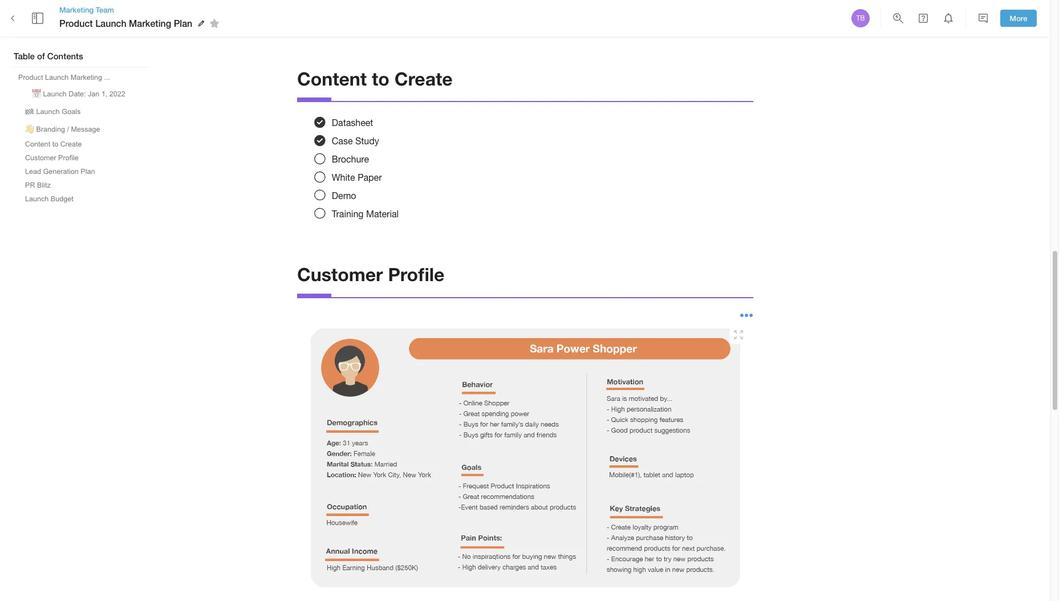 Task type: describe. For each thing, give the bounding box(es) containing it.
tb button
[[850, 7, 872, 29]]

customer profile
[[297, 264, 445, 285]]

datasheet
[[332, 117, 373, 128]]

marketing for product launch marketing ...
[[71, 74, 102, 82]]

table of contents
[[14, 51, 83, 61]]

1 vertical spatial profile
[[388, 264, 445, 285]]

📅
[[32, 90, 41, 98]]

customer profile button
[[21, 152, 83, 164]]

tb
[[857, 14, 865, 22]]

white paper
[[332, 172, 382, 182]]

🏁
[[25, 108, 34, 116]]

more button
[[1001, 9, 1037, 27]]

demo
[[332, 190, 356, 201]]

📅 launch date: jan 1, 2022
[[32, 90, 125, 98]]

pr
[[25, 181, 35, 189]]

jan
[[88, 90, 99, 98]]

content to create customer profile lead generation plan pr blitz launch budget
[[25, 140, 95, 203]]

1,
[[101, 90, 107, 98]]

product launch marketing plan
[[59, 18, 192, 28]]

launch budget button
[[21, 193, 78, 205]]

marketing team link
[[59, 5, 223, 15]]

create for content to create customer profile lead generation plan pr blitz launch budget
[[60, 140, 82, 148]]

to for content to create
[[372, 68, 390, 89]]

lead generation plan button
[[21, 165, 100, 178]]

content for content to create
[[297, 68, 367, 89]]

table
[[14, 51, 35, 61]]

👋 branding / message
[[25, 126, 100, 134]]

case study
[[332, 136, 379, 146]]

👋 branding / message button
[[21, 120, 105, 137]]

product for product launch marketing plan
[[59, 18, 93, 28]]

launch inside 'content to create customer profile lead generation plan pr blitz launch budget'
[[25, 195, 49, 203]]

white
[[332, 172, 355, 182]]

profile inside 'content to create customer profile lead generation plan pr blitz launch budget'
[[58, 154, 79, 162]]

content for content to create customer profile lead generation plan pr blitz launch budget
[[25, 140, 50, 148]]

plan inside 'content to create customer profile lead generation plan pr blitz launch budget'
[[81, 168, 95, 176]]

/
[[67, 126, 69, 134]]

...
[[104, 74, 110, 82]]

product launch marketing ... button
[[14, 71, 115, 84]]

blitz
[[37, 181, 51, 189]]

study
[[355, 136, 379, 146]]

customer inside 'content to create customer profile lead generation plan pr blitz launch budget'
[[25, 154, 56, 162]]

🏁 launch goals
[[25, 108, 81, 116]]

launch for 📅 launch date: jan 1, 2022
[[43, 90, 67, 98]]

lead
[[25, 168, 41, 176]]

1 horizontal spatial plan
[[174, 18, 192, 28]]

product for product launch marketing ...
[[18, 74, 43, 82]]



Task type: locate. For each thing, give the bounding box(es) containing it.
plan right generation
[[81, 168, 95, 176]]

1 vertical spatial product
[[18, 74, 43, 82]]

1 vertical spatial create
[[60, 140, 82, 148]]

0 vertical spatial plan
[[174, 18, 192, 28]]

1 vertical spatial marketing
[[129, 18, 171, 28]]

1 vertical spatial plan
[[81, 168, 95, 176]]

content inside 'content to create customer profile lead generation plan pr blitz launch budget'
[[25, 140, 50, 148]]

message
[[71, 126, 100, 134]]

to up datasheet
[[372, 68, 390, 89]]

1 vertical spatial to
[[52, 140, 58, 148]]

0 vertical spatial content
[[297, 68, 367, 89]]

marketing for product launch marketing plan
[[129, 18, 171, 28]]

paper
[[358, 172, 382, 182]]

profile
[[58, 154, 79, 162], [388, 264, 445, 285]]

marketing down marketing team "link"
[[129, 18, 171, 28]]

pr blitz button
[[21, 179, 55, 192]]

content to create
[[297, 68, 453, 89]]

launch for 🏁 launch goals
[[36, 108, 60, 116]]

1 horizontal spatial to
[[372, 68, 390, 89]]

create
[[395, 68, 453, 89], [60, 140, 82, 148]]

launch for product launch marketing ...
[[45, 74, 69, 82]]

marketing team
[[59, 5, 114, 14]]

content
[[297, 68, 367, 89], [25, 140, 50, 148]]

👋
[[25, 126, 34, 134]]

1 horizontal spatial profile
[[388, 264, 445, 285]]

launch inside button
[[43, 90, 67, 98]]

1 horizontal spatial create
[[395, 68, 453, 89]]

product
[[59, 18, 93, 28], [18, 74, 43, 82]]

brochure
[[332, 154, 369, 164]]

of
[[37, 51, 45, 61]]

generation
[[43, 168, 79, 176]]

content to create button
[[21, 138, 86, 151]]

2022
[[109, 90, 125, 98]]

0 vertical spatial profile
[[58, 154, 79, 162]]

marketing
[[59, 5, 94, 14], [129, 18, 171, 28], [71, 74, 102, 82]]

contents
[[47, 51, 83, 61]]

plan
[[174, 18, 192, 28], [81, 168, 95, 176]]

0 vertical spatial create
[[395, 68, 453, 89]]

customer
[[25, 154, 56, 162], [297, 264, 383, 285]]

launch up 🏁 launch goals 'button'
[[43, 90, 67, 98]]

launch down team
[[95, 18, 126, 28]]

0 horizontal spatial create
[[60, 140, 82, 148]]

1 horizontal spatial customer
[[297, 264, 383, 285]]

0 vertical spatial product
[[59, 18, 93, 28]]

0 horizontal spatial plan
[[81, 168, 95, 176]]

training
[[332, 209, 364, 219]]

to
[[372, 68, 390, 89], [52, 140, 58, 148]]

create inside 'content to create customer profile lead generation plan pr blitz launch budget'
[[60, 140, 82, 148]]

marketing up 📅 launch date: jan 1, 2022 button at the top of page
[[71, 74, 102, 82]]

1 vertical spatial customer
[[297, 264, 383, 285]]

🏁 launch goals button
[[21, 103, 85, 119]]

launch
[[95, 18, 126, 28], [45, 74, 69, 82], [43, 90, 67, 98], [36, 108, 60, 116], [25, 195, 49, 203]]

create for content to create
[[395, 68, 453, 89]]

case
[[332, 136, 353, 146]]

0 horizontal spatial profile
[[58, 154, 79, 162]]

0 vertical spatial to
[[372, 68, 390, 89]]

date:
[[69, 90, 86, 98]]

1 horizontal spatial product
[[59, 18, 93, 28]]

0 vertical spatial marketing
[[59, 5, 94, 14]]

to for content to create customer profile lead generation plan pr blitz launch budget
[[52, 140, 58, 148]]

0 horizontal spatial customer
[[25, 154, 56, 162]]

content up datasheet
[[297, 68, 367, 89]]

0 horizontal spatial content
[[25, 140, 50, 148]]

branding
[[36, 126, 65, 134]]

launch for product launch marketing plan
[[95, 18, 126, 28]]

launch down 'table of contents'
[[45, 74, 69, 82]]

training material
[[332, 209, 399, 219]]

1 horizontal spatial content
[[297, 68, 367, 89]]

marketing inside "link"
[[59, 5, 94, 14]]

more
[[1010, 13, 1028, 23]]

goals
[[62, 108, 81, 116]]

product inside 'button'
[[18, 74, 43, 82]]

2 vertical spatial marketing
[[71, 74, 102, 82]]

marketing inside 'button'
[[71, 74, 102, 82]]

📅 launch date: jan 1, 2022 button
[[27, 85, 130, 102]]

launch down pr blitz button
[[25, 195, 49, 203]]

product launch marketing ...
[[18, 74, 110, 82]]

1 vertical spatial content
[[25, 140, 50, 148]]

team
[[96, 5, 114, 14]]

launch up branding
[[36, 108, 60, 116]]

product up 📅
[[18, 74, 43, 82]]

product down marketing team
[[59, 18, 93, 28]]

content down 👋
[[25, 140, 50, 148]]

to inside 'content to create customer profile lead generation plan pr blitz launch budget'
[[52, 140, 58, 148]]

marketing left team
[[59, 5, 94, 14]]

plan down marketing team "link"
[[174, 18, 192, 28]]

0 horizontal spatial product
[[18, 74, 43, 82]]

budget
[[51, 195, 73, 203]]

0 horizontal spatial to
[[52, 140, 58, 148]]

0 vertical spatial customer
[[25, 154, 56, 162]]

material
[[366, 209, 399, 219]]

to up customer profile button
[[52, 140, 58, 148]]



Task type: vqa. For each thing, say whether or not it's contained in the screenshot.
4th help Image from the bottom of the page
no



